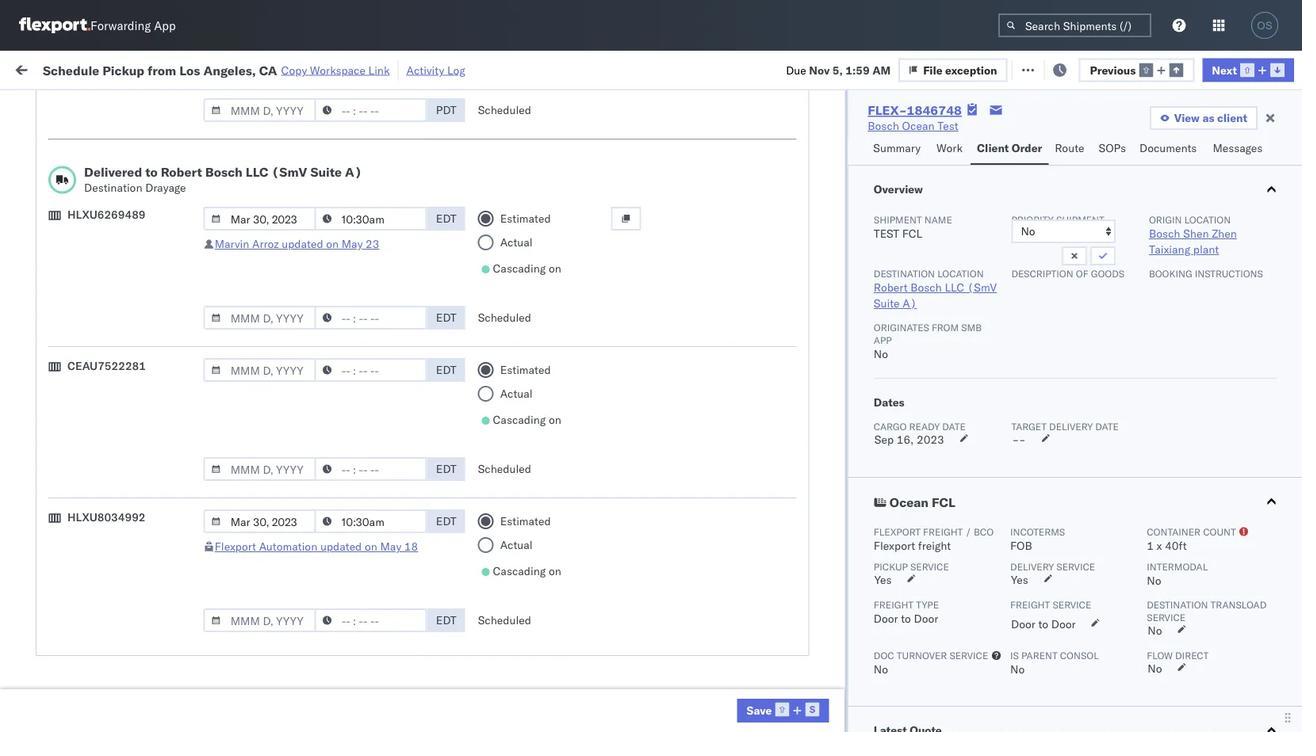 Task type: describe. For each thing, give the bounding box(es) containing it.
1:59 am cst, dec 14, 2022
[[255, 368, 402, 382]]

bosch inside destination location robert bosch llc (smv suite a)
[[910, 281, 942, 295]]

am up 1:00 am cst, nov 9, 2022
[[282, 299, 300, 312]]

originates
[[873, 322, 929, 334]]

mmm d, yyyy text field for ceau7522281
[[204, 458, 316, 481]]

2 schedule delivery appointment link from the top
[[36, 297, 195, 313]]

blocked,
[[194, 98, 234, 110]]

angeles, for schedule pickup from los angeles, ca button associated with 1:59 am cst, jan 13, 2023
[[170, 499, 214, 513]]

integration for 10:30 pm cst, jan 23, 2023
[[692, 543, 746, 557]]

as
[[1203, 111, 1215, 125]]

schedule delivery appointment for fifth schedule delivery appointment link
[[36, 682, 195, 696]]

16,
[[896, 433, 914, 447]]

mmm d, yyyy text field for hlxu8034992
[[204, 609, 316, 633]]

flexport automation updated on may 18 button
[[215, 540, 418, 554]]

1:59 am cst, jan 13, 2023
[[255, 508, 399, 522]]

nov left 23
[[332, 229, 352, 243]]

from for 'schedule pickup from rotterdam, netherlands' button
[[123, 569, 147, 583]]

documents inside button
[[1140, 141, 1197, 155]]

am up automation
[[282, 508, 300, 522]]

schedule pickup from los angeles, ca link for 1:59 am cdt, nov 5, 2022
[[36, 219, 225, 251]]

confirm delivery button
[[36, 472, 121, 489]]

4 -- : -- -- text field from the top
[[315, 510, 427, 534]]

flow
[[1147, 650, 1173, 662]]

1 horizontal spatial exception
[[1054, 61, 1106, 75]]

type
[[916, 599, 939, 611]]

flex-2130387 for 10:30 pm cst, jan 28, 2023
[[876, 648, 958, 661]]

hlxu6269489
[[67, 208, 146, 222]]

freight for freight service
[[1010, 599, 1050, 611]]

clearance for 1:00 am cst, nov 9, 2022
[[123, 325, 174, 339]]

karl for 10:30 pm cst, jan 28, 2023
[[828, 648, 848, 661]]

overview button
[[848, 166, 1302, 213]]

mbl/mawb
[[1080, 130, 1135, 142]]

ready for work, blocked, in progress
[[121, 98, 287, 110]]

origin
[[1149, 214, 1182, 226]]

summary
[[873, 141, 921, 155]]

1846748 up robert bosch llc (smv suite a) link
[[910, 264, 958, 278]]

3 1889466 from the top
[[910, 438, 958, 452]]

marvin
[[215, 237, 249, 251]]

service down flexport freight / bco flexport freight
[[910, 561, 949, 573]]

door down service
[[1051, 618, 1075, 632]]

x
[[1156, 539, 1162, 553]]

no inside is parent consol no
[[1010, 663, 1025, 677]]

205 on track
[[364, 61, 429, 75]]

delivery
[[1049, 421, 1093, 433]]

service left is on the bottom right
[[949, 650, 988, 662]]

5 schedule delivery appointment link from the top
[[36, 681, 195, 697]]

uetu5238478 for 1:59 am cst, dec 14, 2022
[[1062, 368, 1139, 382]]

2 flex-1889466 from the top
[[876, 403, 958, 417]]

rotterdam,
[[149, 569, 206, 583]]

sops
[[1099, 141, 1126, 155]]

no right :
[[372, 98, 385, 110]]

2022 for fourth schedule delivery appointment link from the bottom of the page
[[368, 299, 396, 312]]

1:59 down "1:00" on the left of page
[[255, 368, 279, 382]]

resize handle column header for deadline
[[403, 123, 422, 733]]

action
[[1248, 61, 1283, 75]]

1 scheduled from the top
[[478, 103, 531, 117]]

cst, for 23,
[[309, 543, 334, 557]]

9,
[[354, 334, 365, 347]]

goods
[[1091, 268, 1124, 280]]

2 cdt, from the top
[[303, 194, 329, 208]]

1:59 up "1:00" on the left of page
[[255, 299, 279, 312]]

schedule inside schedule pickup from rotterdam, netherlands
[[36, 569, 83, 583]]

23,
[[357, 543, 375, 557]]

destination for robert
[[873, 268, 935, 280]]

1846748 down shipment
[[910, 229, 958, 243]]

2 abcdefg78456546 from the top
[[1080, 438, 1187, 452]]

turnover
[[896, 650, 947, 662]]

3 flex-1889466 from the top
[[876, 438, 958, 452]]

for
[[151, 98, 164, 110]]

a) for delivered to robert bosch llc (smv suite a)
[[345, 164, 362, 180]]

deadline
[[255, 130, 294, 142]]

1 flex-2130384 from the top
[[876, 682, 958, 696]]

view as client button
[[1150, 106, 1258, 130]]

upload customs clearance documents for 2:00
[[36, 150, 174, 180]]

consignee button
[[684, 126, 826, 142]]

am right 2:00
[[282, 159, 300, 173]]

resize handle column header for container numbers
[[1053, 123, 1072, 733]]

0 vertical spatial --
[[1012, 433, 1026, 447]]

zhen
[[1212, 227, 1237, 241]]

ceau7522281, for schedule delivery appointment
[[977, 298, 1059, 312]]

2023 for 10:30 pm cst, jan 23, 2023
[[377, 543, 405, 557]]

2 schedule pickup from los angeles, ca from the top
[[36, 255, 214, 285]]

3 upload customs clearance documents link from the top
[[36, 638, 225, 670]]

am up 10:30 pm cst, jan 28, 2023
[[282, 613, 300, 627]]

previous
[[1090, 63, 1136, 77]]

aug
[[332, 159, 353, 173]]

1:59 down 2:00
[[255, 194, 279, 208]]

1 horizontal spatial file
[[1032, 61, 1051, 75]]

7:30
[[255, 682, 279, 696]]

workitem button
[[10, 126, 230, 142]]

doc turnover service
[[873, 650, 988, 662]]

5 integration from the top
[[692, 717, 746, 731]]

flexport automation updated on may 18
[[215, 540, 418, 554]]

5 lagerfeld from the top
[[851, 717, 898, 731]]

door up is on the bottom right
[[1011, 618, 1035, 632]]

activity log
[[407, 63, 465, 77]]

due nov 5, 1:59 am
[[786, 63, 891, 77]]

client for client name
[[588, 130, 614, 142]]

appointment for first schedule delivery appointment link from the top of the page
[[130, 193, 195, 207]]

2 schedule pickup from los angeles, ca button from the top
[[36, 254, 225, 288]]

2 actual from the top
[[500, 387, 533, 401]]

resize handle column header for consignee
[[823, 123, 842, 733]]

flex-1846748 up shipment name test fcl
[[876, 194, 958, 208]]

am right "1:00" on the left of page
[[282, 334, 300, 347]]

ocean fcl inside button
[[889, 495, 955, 511]]

2 ceau7522281, from the top
[[977, 263, 1059, 277]]

pickup for 1:59 am cst, dec 14, 2022 schedule pickup from los angeles, ca button
[[86, 360, 121, 374]]

updated for arroz
[[282, 237, 323, 251]]

robert for delivered
[[161, 164, 202, 180]]

service inside the destination transload service
[[1147, 612, 1185, 624]]

5 account from the top
[[773, 717, 815, 731]]

2 lhuu7894563, from the top
[[977, 438, 1059, 452]]

schedule pickup from rotterdam, netherlands link
[[36, 568, 225, 600]]

freight service
[[1010, 599, 1091, 611]]

import
[[134, 61, 169, 75]]

customs for 2:00
[[75, 150, 120, 164]]

1 zimu3048342 from the top
[[1080, 682, 1156, 696]]

2 integration test account - karl lagerfeld from the top
[[692, 578, 898, 592]]

cst, for 24,
[[303, 473, 328, 487]]

scheduled for ceau7522281
[[478, 462, 531, 476]]

location for zhen
[[1184, 214, 1231, 226]]

4 cdt, from the top
[[303, 299, 329, 312]]

date for --
[[1095, 421, 1119, 433]]

1 horizontal spatial file exception
[[1032, 61, 1106, 75]]

appointment for fourth schedule delivery appointment link from the bottom of the page
[[130, 298, 195, 312]]

client
[[1217, 111, 1248, 125]]

2 lhuu7894563, uetu5238478 from the top
[[977, 438, 1139, 452]]

documents down netherlands
[[36, 655, 94, 669]]

2 zimu3048342 from the top
[[1080, 717, 1156, 731]]

nov left 9,
[[331, 334, 352, 347]]

1 test123456 from the top
[[1080, 229, 1147, 243]]

schedule pickup from los angeles, ca button for 1:59 am cdt, nov 5, 2022
[[36, 219, 225, 253]]

appointment for fifth schedule delivery appointment link
[[130, 682, 195, 696]]

flexport for freight
[[873, 526, 920, 538]]

resize handle column header for mbl/mawb numbers
[[1252, 123, 1271, 733]]

from for 1:59 am cst, jan 25, 2023 schedule pickup from los angeles, ca button
[[123, 604, 147, 618]]

originates from smb app no
[[873, 322, 982, 361]]

fcl inside shipment name test fcl
[[902, 227, 922, 241]]

flex-1846748 up flex id button
[[868, 102, 962, 118]]

estimated for marvin arroz updated on may 23
[[500, 212, 551, 226]]

bosch ocean test for schedule delivery appointment
[[588, 194, 679, 208]]

caiu7969337
[[977, 159, 1052, 173]]

confirm for confirm pickup from los angeles, ca
[[36, 429, 77, 443]]

2 schedule pickup from los angeles, ca link from the top
[[36, 254, 225, 286]]

pickup for 4th schedule pickup from los angeles, ca button from the bottom of the page
[[86, 255, 121, 269]]

to inside freight type door to door
[[901, 612, 911, 626]]

of
[[1076, 268, 1088, 280]]

msdu7304509
[[977, 508, 1058, 521]]

flex-1662119
[[876, 613, 958, 627]]

1846748 left smb
[[910, 334, 958, 347]]

ca for 1:59 am cst, dec 14, 2022 schedule pickup from los angeles, ca button
[[36, 376, 52, 389]]

2 account from the top
[[773, 578, 815, 592]]

2 schedule delivery appointment button from the top
[[36, 297, 195, 314]]

confirm pickup from los angeles, ca link
[[36, 429, 225, 460]]

3 schedule delivery appointment link from the top
[[36, 402, 195, 418]]

5 integration test account - karl lagerfeld from the top
[[692, 717, 898, 731]]

upload for 1:00 am cst, nov 9, 2022
[[36, 325, 73, 339]]

0 vertical spatial freight
[[923, 526, 963, 538]]

arroz
[[252, 237, 279, 251]]

28,
[[357, 648, 375, 661]]

1:59 up 7:30
[[255, 613, 279, 627]]

is
[[1010, 650, 1019, 662]]

0 horizontal spatial file exception
[[923, 63, 997, 77]]

hlxu8034992 for upload customs clearance documents
[[1145, 333, 1223, 347]]

2022 for 1:59 am cdt, nov 5, 2022 schedule pickup from los angeles, ca link
[[368, 229, 396, 243]]

shipment
[[873, 214, 922, 226]]

2130387 for 10:30 pm cst, jan 23, 2023
[[910, 543, 958, 557]]

to for delivered
[[145, 164, 158, 180]]

flow direct
[[1147, 650, 1208, 662]]

consignee inside button
[[692, 130, 737, 142]]

flexport up pickup service
[[873, 539, 915, 553]]

ceau7522281, for upload customs clearance documents
[[977, 333, 1059, 347]]

pickup for 1:59 am cst, jan 25, 2023 schedule pickup from los angeles, ca button
[[86, 604, 121, 618]]

suite for delivered to robert bosch llc (smv suite a)
[[310, 164, 342, 180]]

3 1:59 am cdt, nov 5, 2022 from the top
[[255, 299, 396, 312]]

route
[[1055, 141, 1085, 155]]

1846748 up "work" button
[[907, 102, 962, 118]]

abcdefg78456546 for 8:00 am cst, dec 24, 2022
[[1080, 473, 1187, 487]]

1 schedule delivery appointment link from the top
[[36, 192, 195, 208]]

30,
[[350, 682, 368, 696]]

10 resize handle column header from the left
[[1274, 123, 1293, 733]]

1 horizontal spatial --
[[1080, 613, 1094, 627]]

marvin arroz updated on may 23
[[215, 237, 379, 251]]

3 cdt, from the top
[[303, 229, 329, 243]]

am up marvin arroz updated on may 23
[[282, 194, 300, 208]]

40ft
[[1165, 539, 1187, 553]]

0 horizontal spatial app
[[154, 18, 176, 33]]

schedule pickup from los angeles, ca for 1:59 am cst, jan 25, 2023
[[36, 604, 214, 634]]

pickup for 'schedule pickup from rotterdam, netherlands' button
[[86, 569, 121, 583]]

/
[[965, 526, 971, 538]]

flex id button
[[842, 126, 953, 142]]

1:59 right marvin
[[255, 229, 279, 243]]

schedule pickup from los angeles, ca for 1:59 am cdt, nov 5, 2022
[[36, 220, 214, 250]]

1 -- : -- -- text field from the top
[[315, 98, 427, 122]]

jan for 23,
[[337, 543, 355, 557]]

forwarding app
[[90, 18, 176, 33]]

delivered
[[84, 164, 142, 180]]

nov right 'due'
[[809, 63, 830, 77]]

parent
[[1021, 650, 1057, 662]]

edt for -- : -- -- text box corresponding to hlxu6269489
[[436, 311, 456, 325]]

3 upload customs clearance documents from the top
[[36, 639, 174, 669]]

3 upload from the top
[[36, 639, 73, 653]]

2 2130384 from the top
[[910, 717, 958, 731]]

2022 for first schedule delivery appointment link from the top of the page
[[368, 194, 396, 208]]

5, right 'due'
[[833, 63, 843, 77]]

7:30 pm cst, jan 30, 2023
[[255, 682, 398, 696]]

shipment name test fcl
[[873, 214, 952, 241]]

flex-1846748 up originates
[[876, 299, 958, 312]]

lagerfeld for 7:30 pm cst, jan 30, 2023
[[851, 682, 898, 696]]

1 1:59 am cdt, nov 5, 2022 from the top
[[255, 194, 396, 208]]

2023 down ready
[[916, 433, 944, 447]]

fob
[[1010, 539, 1032, 553]]

appointment for third schedule delivery appointment link from the bottom of the page
[[130, 403, 195, 416]]

schedule pickup from los angeles, ca button for 1:59 am cst, jan 25, 2023
[[36, 603, 225, 636]]

3 clearance from the top
[[123, 639, 174, 653]]

1 cdt, from the top
[[303, 159, 329, 173]]

2 2130387 from the top
[[910, 578, 958, 592]]

1 schedule delivery appointment button from the top
[[36, 192, 195, 210]]

message
[[213, 61, 257, 75]]

angeles, for 1:59 am cst, jan 25, 2023 schedule pickup from los angeles, ca button
[[170, 604, 214, 618]]

bco
[[974, 526, 993, 538]]

2 karl from the top
[[828, 578, 848, 592]]

2 gvcu5265864 from the top
[[977, 577, 1055, 591]]

intermodal no
[[1147, 561, 1208, 588]]

abcd1234560
[[977, 612, 1056, 626]]

smb
[[961, 322, 982, 334]]

(smv for destination location
[[967, 281, 997, 295]]

documents down workitem at the left of the page
[[36, 166, 94, 180]]

work button
[[930, 134, 971, 165]]

nov down aug
[[332, 194, 352, 208]]

2 cascading from the top
[[493, 413, 546, 427]]

save
[[747, 704, 772, 718]]

schedule pickup from los angeles, ca for 1:59 am cst, dec 14, 2022
[[36, 360, 214, 389]]

ca for 4th schedule pickup from los angeles, ca button from the bottom of the page
[[36, 271, 52, 285]]

2 estimated from the top
[[500, 363, 551, 377]]

no up flow
[[1147, 624, 1162, 638]]

mode
[[485, 130, 510, 142]]

import work button
[[127, 51, 206, 86]]

bosch ocean test for upload customs clearance documents
[[588, 334, 679, 347]]

schedule pickup from rotterdam, netherlands button
[[36, 568, 225, 602]]

by:
[[57, 97, 73, 111]]

llc for location
[[945, 281, 964, 295]]

client name button
[[581, 126, 668, 142]]

2 integration from the top
[[692, 578, 746, 592]]

2 maeu9408431 from the top
[[1080, 578, 1160, 592]]

scheduled for hlxu8034992
[[478, 614, 531, 628]]

1 vertical spatial consignee
[[765, 508, 818, 522]]

1:59 right 'due'
[[846, 63, 870, 77]]

marvin arroz updated on may 23 button
[[215, 237, 379, 251]]

1 vertical spatial freight
[[918, 539, 951, 553]]

mmm d, yyyy text field for -- : -- -- text field associated with hlxu6269489
[[204, 207, 316, 231]]

booking instructions
[[1149, 268, 1263, 280]]

1 horizontal spatial work
[[937, 141, 963, 155]]

5 schedule delivery appointment button from the top
[[36, 681, 195, 698]]

2 test123456 from the top
[[1080, 264, 1147, 278]]

edt for -- : -- -- text field associated with hlxu6269489
[[436, 212, 456, 226]]

cargo ready date
[[873, 421, 965, 433]]

-- : -- -- text field for ceau7522281
[[315, 458, 427, 481]]

door down type
[[914, 612, 938, 626]]

snoozed
[[328, 98, 365, 110]]

mbl/mawb numbers
[[1080, 130, 1177, 142]]

am down 1:00 am cst, nov 9, 2022
[[282, 368, 300, 382]]

schedule pickup from los angeles, ca button for 1:59 am cst, jan 13, 2023
[[36, 498, 225, 532]]

4 schedule delivery appointment button from the top
[[36, 541, 195, 559]]

freight for freight type door to door
[[873, 599, 913, 611]]

no down doc on the right of page
[[873, 663, 888, 677]]

1 1889466 from the top
[[910, 368, 958, 382]]

fcl inside button
[[932, 495, 955, 511]]

ocean inside bosch ocean test link
[[902, 119, 935, 133]]

2 flex-2130387 from the top
[[876, 578, 958, 592]]

workitem
[[17, 130, 59, 142]]

cst, for 13,
[[303, 508, 328, 522]]

2023 for 7:30 pm cst, jan 30, 2023
[[370, 682, 398, 696]]

ca for 1:59 am cdt, nov 5, 2022 schedule pickup from los angeles, ca button
[[36, 236, 52, 250]]

my
[[16, 58, 41, 79]]

service
[[1052, 599, 1091, 611]]

nov up 1:00 am cst, nov 9, 2022
[[332, 299, 352, 312]]

2 hlxu6269489, from the top
[[1061, 263, 1143, 277]]

id
[[870, 130, 880, 142]]

-- : -- -- text field for hlxu8034992
[[315, 609, 427, 633]]

3 schedule delivery appointment button from the top
[[36, 402, 195, 419]]



Task type: locate. For each thing, give the bounding box(es) containing it.
2 vertical spatial upload customs clearance documents
[[36, 639, 174, 669]]

door up doc on the right of page
[[873, 612, 898, 626]]

5,
[[833, 63, 843, 77], [355, 194, 365, 208], [355, 229, 365, 243], [355, 299, 365, 312]]

0 vertical spatial maeu9408431
[[1080, 543, 1160, 557]]

container inside container numbers button
[[977, 123, 1020, 135]]

0 horizontal spatial exception
[[945, 63, 997, 77]]

-- : -- -- text field
[[315, 98, 427, 122], [315, 306, 427, 330], [315, 458, 427, 481], [315, 510, 427, 534], [315, 609, 427, 633]]

upload down workitem at the left of the page
[[36, 150, 73, 164]]

4 schedule delivery appointment from the top
[[36, 542, 195, 556]]

my work
[[16, 58, 86, 79]]

3 cascading from the top
[[493, 565, 546, 579]]

ocean inside "ocean fcl" button
[[889, 495, 928, 511]]

3 customs from the top
[[75, 639, 120, 653]]

3 hlxu6269489, from the top
[[1061, 298, 1143, 312]]

customs down netherlands
[[75, 639, 120, 653]]

from inside originates from smb app no
[[931, 322, 959, 334]]

18
[[404, 540, 418, 554]]

resize handle column header
[[227, 123, 246, 733], [403, 123, 422, 733], [458, 123, 477, 733], [562, 123, 581, 733], [665, 123, 684, 733], [823, 123, 842, 733], [950, 123, 969, 733], [1053, 123, 1072, 733], [1252, 123, 1271, 733], [1274, 123, 1293, 733]]

0 vertical spatial estimated
[[500, 212, 551, 226]]

9 resize handle column header from the left
[[1252, 123, 1271, 733]]

2 schedule delivery appointment from the top
[[36, 298, 195, 312]]

1 horizontal spatial consignee
[[765, 508, 818, 522]]

10:30 up 7:30
[[255, 648, 286, 661]]

from left smb
[[931, 322, 959, 334]]

MMM D, YYYY text field
[[204, 458, 316, 481], [204, 510, 316, 534], [204, 609, 316, 633]]

-- : -- -- text field up 28,
[[315, 609, 427, 633]]

llc inside destination location robert bosch llc (smv suite a)
[[945, 281, 964, 295]]

resize handle column header for flex id
[[950, 123, 969, 733]]

exception up flex-1846748 link
[[945, 63, 997, 77]]

1 schedule delivery appointment from the top
[[36, 193, 195, 207]]

1 horizontal spatial container
[[1147, 526, 1200, 538]]

location up robert bosch llc (smv suite a) link
[[937, 268, 984, 280]]

may left the 18
[[380, 540, 401, 554]]

nyku9743990
[[977, 682, 1055, 696], [977, 717, 1055, 731]]

0 vertical spatial a)
[[345, 164, 362, 180]]

yes for delivery
[[1011, 573, 1028, 587]]

3 schedule pickup from los angeles, ca from the top
[[36, 360, 214, 389]]

no down intermodal
[[1147, 574, 1161, 588]]

1 horizontal spatial numbers
[[1138, 130, 1177, 142]]

2 vertical spatial flex-2130387
[[876, 648, 958, 661]]

upload customs clearance documents button for 1:00 am cst, nov 9, 2022
[[36, 324, 225, 357]]

customs
[[75, 150, 120, 164], [75, 325, 120, 339], [75, 639, 120, 653]]

1:59 am cst, jan 25, 2023
[[255, 613, 399, 627]]

1 vertical spatial upload customs clearance documents link
[[36, 324, 225, 356]]

3 account from the top
[[773, 648, 815, 661]]

angeles, for 4th schedule pickup from los angeles, ca button from the bottom of the page
[[170, 255, 214, 269]]

1 2130384 from the top
[[910, 682, 958, 696]]

3 mmm d, yyyy text field from the top
[[204, 306, 316, 330]]

0 vertical spatial confirm
[[36, 429, 77, 443]]

5 edt from the top
[[436, 515, 456, 529]]

flexport freight / bco flexport freight
[[873, 526, 993, 553]]

0 vertical spatial upload
[[36, 150, 73, 164]]

10:30 down 1:59 am cst, jan 13, 2023
[[255, 543, 286, 557]]

schedule delivery appointment link
[[36, 192, 195, 208], [36, 297, 195, 313], [36, 402, 195, 418], [36, 541, 195, 557], [36, 681, 195, 697]]

cst, for 30,
[[302, 682, 327, 696]]

name inside client name button
[[617, 130, 642, 142]]

1 10:30 from the top
[[255, 543, 286, 557]]

-- : -- -- text field up 13,
[[315, 458, 427, 481]]

suite up originates
[[873, 297, 899, 311]]

5 karl from the top
[[828, 717, 848, 731]]

shipment
[[1056, 214, 1104, 226]]

track
[[403, 61, 429, 75]]

1846748 up shipment name test fcl
[[910, 194, 958, 208]]

1889466 down originates from smb app no
[[910, 368, 958, 382]]

lagerfeld for 10:30 pm cst, jan 28, 2023
[[851, 648, 898, 661]]

1 upload customs clearance documents button from the top
[[36, 150, 225, 183]]

1 mmm d, yyyy text field from the top
[[204, 98, 316, 122]]

2 cascading on from the top
[[493, 413, 561, 427]]

0 horizontal spatial date
[[942, 421, 965, 433]]

2 scheduled from the top
[[478, 311, 531, 325]]

angeles, inside confirm pickup from los angeles, ca
[[164, 429, 207, 443]]

gvcu5265864 up "abcd1234560"
[[977, 577, 1055, 591]]

2 lagerfeld from the top
[[851, 578, 898, 592]]

2 vertical spatial uetu5238478
[[1062, 473, 1139, 487]]

1 vertical spatial 2130384
[[910, 717, 958, 731]]

2 vertical spatial clearance
[[123, 639, 174, 653]]

1 flex-1889466 from the top
[[876, 368, 958, 382]]

1 vertical spatial zimu3048342
[[1080, 717, 1156, 731]]

filtered
[[16, 97, 54, 111]]

1 vertical spatial flex-2130387
[[876, 578, 958, 592]]

2 customs from the top
[[75, 325, 120, 339]]

schedule delivery appointment
[[36, 193, 195, 207], [36, 298, 195, 312], [36, 403, 195, 416], [36, 542, 195, 556], [36, 682, 195, 696]]

mmm d, yyyy text field for ceau7522281 -- : -- -- text field
[[204, 358, 316, 382]]

ceau7522281,
[[977, 228, 1059, 242], [977, 263, 1059, 277], [977, 298, 1059, 312], [977, 333, 1059, 347]]

6 resize handle column header from the left
[[823, 123, 842, 733]]

5, up 9,
[[355, 299, 365, 312]]

to
[[145, 164, 158, 180], [901, 612, 911, 626], [1038, 618, 1048, 632]]

view
[[1174, 111, 1200, 125]]

log
[[447, 63, 465, 77]]

location inside origin location bosch shen zhen taixiang plant
[[1184, 214, 1231, 226]]

taixiang
[[1149, 243, 1190, 257]]

2 vertical spatial upload
[[36, 639, 73, 653]]

2 vertical spatial gvcu5265864
[[977, 647, 1055, 661]]

cst, up 10:30 pm cst, jan 28, 2023
[[303, 613, 328, 627]]

robert up originates
[[873, 281, 907, 295]]

flex-1889466
[[876, 368, 958, 382], [876, 403, 958, 417], [876, 438, 958, 452], [876, 473, 958, 487]]

-
[[1012, 433, 1019, 447], [1019, 433, 1026, 447], [818, 543, 825, 557], [818, 578, 825, 592], [1080, 613, 1087, 627], [1087, 613, 1094, 627], [818, 648, 825, 661], [818, 682, 825, 696], [818, 717, 825, 731]]

no down flow
[[1147, 662, 1162, 676]]

suite inside "delivered to robert bosch llc (smv suite a) destination drayage"
[[310, 164, 342, 180]]

1 vertical spatial flex-2130384
[[876, 717, 958, 731]]

1 horizontal spatial yes
[[1011, 573, 1028, 587]]

edt for second -- : -- -- text box from the bottom of the page
[[436, 515, 456, 529]]

bosch inside origin location bosch shen zhen taixiang plant
[[1149, 227, 1180, 241]]

1 vertical spatial work
[[937, 141, 963, 155]]

0 vertical spatial upload customs clearance documents button
[[36, 150, 225, 183]]

destination inside the destination transload service
[[1147, 599, 1208, 611]]

0 vertical spatial 2130387
[[910, 543, 958, 557]]

ca for schedule pickup from los angeles, ca button associated with 1:59 am cst, jan 13, 2023
[[36, 515, 52, 529]]

2023 for 1:59 am cst, jan 25, 2023
[[371, 613, 399, 627]]

1 vertical spatial abcdefg78456546
[[1080, 438, 1187, 452]]

ca inside confirm pickup from los angeles, ca
[[36, 445, 52, 459]]

-- down the target
[[1012, 433, 1026, 447]]

1 horizontal spatial freight
[[1010, 599, 1050, 611]]

3 2130387 from the top
[[910, 648, 958, 661]]

numbers inside container numbers
[[977, 136, 1016, 148]]

0 vertical spatial flex-2130384
[[876, 682, 958, 696]]

from for 1:59 am cst, dec 14, 2022 schedule pickup from los angeles, ca button
[[123, 360, 147, 374]]

3 schedule pickup from los angeles, ca button from the top
[[36, 359, 225, 392]]

0 vertical spatial mmm d, yyyy text field
[[204, 458, 316, 481]]

a) inside destination location robert bosch llc (smv suite a)
[[902, 297, 917, 311]]

confirm inside confirm pickup from los angeles, ca
[[36, 429, 77, 443]]

flex-2130387 up pickup service
[[876, 543, 958, 557]]

snoozed : no
[[328, 98, 385, 110]]

destination inside "delivered to robert bosch llc (smv suite a) destination drayage"
[[84, 181, 142, 195]]

2 vertical spatial upload customs clearance documents link
[[36, 638, 225, 670]]

(smv up smb
[[967, 281, 997, 295]]

am up flex-1846748 link
[[873, 63, 891, 77]]

confirm delivery
[[36, 472, 121, 486]]

1 gvcu5265864 from the top
[[977, 542, 1055, 556]]

flex-1846748 down robert bosch llc (smv suite a) link
[[876, 334, 958, 347]]

jan for 13,
[[331, 508, 349, 522]]

integration test account - karl lagerfeld
[[692, 543, 898, 557], [692, 578, 898, 592], [692, 648, 898, 661], [692, 682, 898, 696], [692, 717, 898, 731]]

pm up 7:30 pm cst, jan 30, 2023
[[289, 648, 306, 661]]

cst, down 1:00 am cst, nov 9, 2022
[[303, 368, 328, 382]]

updated for automation
[[320, 540, 362, 554]]

los for 1:59 am cst, jan 25, 2023 schedule pickup from los angeles, ca button
[[149, 604, 167, 618]]

actions
[[1255, 130, 1288, 142]]

3 gvcu5265864 from the top
[[977, 647, 1055, 661]]

clearance for 2:00 am cdt, aug 19, 2022
[[123, 150, 174, 164]]

1 vertical spatial 2130387
[[910, 578, 958, 592]]

0 horizontal spatial file
[[923, 63, 943, 77]]

1846748
[[907, 102, 962, 118], [910, 194, 958, 208], [910, 229, 958, 243], [910, 264, 958, 278], [910, 299, 958, 312], [910, 334, 958, 347]]

2 horizontal spatial destination
[[1147, 599, 1208, 611]]

cst, for 28,
[[309, 648, 334, 661]]

1
[[1147, 539, 1154, 553]]

pm for 10:30 pm cst, jan 28, 2023
[[289, 648, 306, 661]]

netherlands
[[36, 585, 99, 599]]

0 horizontal spatial may
[[342, 237, 363, 251]]

robert up drayage
[[161, 164, 202, 180]]

1 horizontal spatial a)
[[902, 297, 917, 311]]

cascading on for marvin arroz updated on may 23
[[493, 262, 561, 276]]

1 horizontal spatial llc
[[945, 281, 964, 295]]

destination inside destination location robert bosch llc (smv suite a)
[[873, 268, 935, 280]]

1 vertical spatial suite
[[873, 297, 899, 311]]

bookings
[[692, 508, 738, 522]]

schedule pickup from los angeles, ca button down hlxu6269489
[[36, 254, 225, 288]]

ceau7522281, hlxu6269489, hlxu8034992 for upload customs clearance documents
[[977, 333, 1223, 347]]

maeu9408431 down maeu9736123
[[1080, 543, 1160, 557]]

2 upload customs clearance documents button from the top
[[36, 324, 225, 357]]

5, down '19,'
[[355, 194, 365, 208]]

1 vertical spatial app
[[873, 334, 892, 346]]

cascading for marvin arroz updated on may 23
[[493, 262, 546, 276]]

upload customs clearance documents
[[36, 150, 174, 180], [36, 325, 174, 355], [36, 639, 174, 669]]

0 vertical spatial 2130384
[[910, 682, 958, 696]]

suite inside destination location robert bosch llc (smv suite a)
[[873, 297, 899, 311]]

8:00
[[255, 473, 279, 487]]

maeu9408431
[[1080, 543, 1160, 557], [1080, 578, 1160, 592], [1080, 648, 1160, 661]]

1 2130387 from the top
[[910, 543, 958, 557]]

2023 right 28,
[[377, 648, 405, 661]]

pickup for schedule pickup from los angeles, ca button associated with 1:59 am cst, jan 13, 2023
[[86, 499, 121, 513]]

import work
[[134, 61, 200, 75]]

3 abcdefg78456546 from the top
[[1080, 473, 1187, 487]]

forwarding
[[90, 18, 151, 33]]

flex-1846748 down shipment
[[876, 229, 958, 243]]

location inside destination location robert bosch llc (smv suite a)
[[937, 268, 984, 280]]

5 schedule delivery appointment from the top
[[36, 682, 195, 696]]

pdt
[[436, 103, 456, 117]]

integration test account - karl lagerfeld for 7:30 pm cst, jan 30, 2023
[[692, 682, 898, 696]]

0 vertical spatial container
[[977, 123, 1020, 135]]

schedule delivery appointment for fourth schedule delivery appointment link from the bottom of the page
[[36, 298, 195, 312]]

lhuu7894563, uetu5238478 for 1:59 am cst, dec 14, 2022
[[977, 368, 1139, 382]]

2023 right 25,
[[371, 613, 399, 627]]

3 maeu9408431 from the top
[[1080, 648, 1160, 661]]

4 karl from the top
[[828, 682, 848, 696]]

schedule delivery appointment for first schedule delivery appointment link from the top of the page
[[36, 193, 195, 207]]

yes down fob at the right
[[1011, 573, 1028, 587]]

5 schedule pickup from los angeles, ca button from the top
[[36, 603, 225, 636]]

4 integration test account - karl lagerfeld from the top
[[692, 682, 898, 696]]

from up for on the top left of page
[[148, 62, 176, 78]]

1 schedule pickup from los angeles, ca from the top
[[36, 220, 214, 250]]

container numbers
[[977, 123, 1020, 148]]

4 scheduled from the top
[[478, 614, 531, 628]]

flex-1846748 up robert bosch llc (smv suite a) link
[[876, 264, 958, 278]]

pickup for 'confirm pickup from los angeles, ca' button
[[80, 429, 114, 443]]

next button
[[1203, 58, 1294, 82]]

no down is on the bottom right
[[1010, 663, 1025, 677]]

MMM D, YYYY text field
[[204, 98, 316, 122], [204, 207, 316, 231], [204, 306, 316, 330], [204, 358, 316, 382]]

ceau7522281, hlxu6269489, hlxu8034992
[[977, 228, 1223, 242], [977, 263, 1223, 277], [977, 298, 1223, 312], [977, 333, 1223, 347]]

robert inside "delivered to robert bosch llc (smv suite a) destination drayage"
[[161, 164, 202, 180]]

-- : -- -- text field up 23
[[315, 207, 427, 231]]

am right 8:00
[[282, 473, 300, 487]]

0 vertical spatial lhuu7894563,
[[977, 368, 1059, 382]]

appointment for 2nd schedule delivery appointment link from the bottom of the page
[[130, 542, 195, 556]]

maeu9408431 for 10:30 pm cst, jan 28, 2023
[[1080, 648, 1160, 661]]

24,
[[354, 473, 372, 487]]

2 yes from the left
[[1011, 573, 1028, 587]]

2 nyku9743990 from the top
[[977, 717, 1055, 731]]

flexport for 18
[[215, 540, 256, 554]]

4 ceau7522281, hlxu6269489, hlxu8034992 from the top
[[977, 333, 1223, 347]]

may left 23
[[342, 237, 363, 251]]

1 cascading on from the top
[[493, 262, 561, 276]]

flex-2130384 button
[[850, 679, 961, 701], [850, 679, 961, 701], [850, 713, 961, 733], [850, 713, 961, 733]]

edt for -- : -- -- text box related to hlxu8034992
[[436, 614, 456, 628]]

from down 'schedule pickup from rotterdam, netherlands' button
[[123, 604, 147, 618]]

gvcu5265864 for 10:30 pm cst, jan 28, 2023
[[977, 647, 1055, 661]]

0 horizontal spatial work
[[172, 61, 200, 75]]

name inside shipment name test fcl
[[924, 214, 952, 226]]

a) inside "delivered to robert bosch llc (smv suite a) destination drayage"
[[345, 164, 362, 180]]

3 resize handle column header from the left
[[458, 123, 477, 733]]

delivery inside button
[[80, 472, 121, 486]]

is parent consol no
[[1010, 650, 1099, 677]]

numbers inside mbl/mawb numbers button
[[1138, 130, 1177, 142]]

jan left 13,
[[331, 508, 349, 522]]

1 vertical spatial 10:30
[[255, 648, 286, 661]]

batch
[[1214, 61, 1245, 75]]

ca for 'confirm pickup from los angeles, ca' button
[[36, 445, 52, 459]]

1 vertical spatial upload customs clearance documents button
[[36, 324, 225, 357]]

2130384
[[910, 682, 958, 696], [910, 717, 958, 731]]

activity log button
[[407, 60, 465, 80]]

upload customs clearance documents for 1:00
[[36, 325, 174, 355]]

2 upload customs clearance documents link from the top
[[36, 324, 225, 356]]

2 vertical spatial maeu9408431
[[1080, 648, 1160, 661]]

pickup inside confirm pickup from los angeles, ca
[[80, 429, 114, 443]]

pickup inside schedule pickup from rotterdam, netherlands
[[86, 569, 121, 583]]

file exception down search shipments (/) text box
[[1032, 61, 1106, 75]]

documents up ceau7522281 at left
[[36, 341, 94, 355]]

-- : -- -- text field for ceau7522281
[[315, 358, 427, 382]]

exception
[[1054, 61, 1106, 75], [945, 63, 997, 77]]

location up "shen"
[[1184, 214, 1231, 226]]

no inside intermodal no
[[1147, 574, 1161, 588]]

0 horizontal spatial (smv
[[272, 164, 307, 180]]

Search Shipments (/) text field
[[999, 13, 1152, 37]]

a) up originates
[[902, 297, 917, 311]]

cst, for 25,
[[303, 613, 328, 627]]

flex-1846748
[[868, 102, 962, 118], [876, 194, 958, 208], [876, 229, 958, 243], [876, 264, 958, 278], [876, 299, 958, 312], [876, 334, 958, 347]]

overview
[[873, 182, 923, 196]]

freight inside freight type door to door
[[873, 599, 913, 611]]

2 horizontal spatial to
[[1038, 618, 1048, 632]]

8:00 am cst, dec 24, 2022
[[255, 473, 402, 487]]

service
[[910, 561, 949, 573], [1056, 561, 1095, 573], [1147, 612, 1185, 624], [949, 650, 988, 662]]

schedule pickup from los angeles, ca link down drayage
[[36, 219, 225, 251]]

1 horizontal spatial suite
[[873, 297, 899, 311]]

client for client order
[[977, 141, 1009, 155]]

4 schedule pickup from los angeles, ca from the top
[[36, 499, 214, 529]]

(smv inside "delivered to robert bosch llc (smv suite a) destination drayage"
[[272, 164, 307, 180]]

1 upload customs clearance documents link from the top
[[36, 150, 225, 181]]

robert inside destination location robert bosch llc (smv suite a)
[[873, 281, 907, 295]]

confirm delivery link
[[36, 472, 121, 487]]

1 nyku9743990 from the top
[[977, 682, 1055, 696]]

container up client order
[[977, 123, 1020, 135]]

1 horizontal spatial to
[[901, 612, 911, 626]]

4 flex-1889466 from the top
[[876, 473, 958, 487]]

1:59 down 8:00
[[255, 508, 279, 522]]

cascading for flexport automation updated on may 18
[[493, 565, 546, 579]]

to up turnover
[[901, 612, 911, 626]]

a) for destination location
[[902, 297, 917, 311]]

from down hlxu6269489
[[123, 255, 147, 269]]

from down drayage
[[123, 220, 147, 234]]

0 vertical spatial (smv
[[272, 164, 307, 180]]

mmm d, yyyy text field for -- : -- -- text box corresponding to hlxu6269489
[[204, 306, 316, 330]]

2 vertical spatial 1:59 am cdt, nov 5, 2022
[[255, 299, 396, 312]]

schedule pickup from los angeles, ca up confirm pickup from los angeles, ca
[[36, 360, 214, 389]]

bosch ocean test for schedule pickup from los angeles, ca
[[588, 229, 679, 243]]

save button
[[737, 700, 829, 723]]

0 vertical spatial robert
[[161, 164, 202, 180]]

flexport. image
[[19, 17, 90, 33]]

date right ready
[[942, 421, 965, 433]]

angeles, for 'confirm pickup from los angeles, ca' button
[[164, 429, 207, 443]]

1 x 40ft
[[1147, 539, 1187, 553]]

am right arroz
[[282, 229, 300, 243]]

-- down service
[[1080, 613, 1094, 627]]

to inside "delivered to robert bosch llc (smv suite a) destination drayage"
[[145, 164, 158, 180]]

4 account from the top
[[773, 682, 815, 696]]

schedule pickup from los angeles, ca button down 'schedule pickup from rotterdam, netherlands' button
[[36, 603, 225, 636]]

1 vertical spatial llc
[[945, 281, 964, 295]]

1 vertical spatial -- : -- -- text field
[[315, 358, 427, 382]]

2 vertical spatial lhuu7894563,
[[977, 473, 1059, 487]]

upload customs clearance documents button down workitem button
[[36, 150, 225, 183]]

2130387 for 10:30 pm cst, jan 28, 2023
[[910, 648, 958, 661]]

0 horizontal spatial yes
[[874, 573, 892, 587]]

service up service
[[1056, 561, 1095, 573]]

1 edt from the top
[[436, 212, 456, 226]]

2 vertical spatial destination
[[1147, 599, 1208, 611]]

dec left 24, on the left of the page
[[331, 473, 352, 487]]

jan for 28,
[[337, 648, 355, 661]]

1 vertical spatial --
[[1080, 613, 1094, 627]]

no down originates
[[873, 347, 888, 361]]

1 vertical spatial nyku9743990
[[977, 717, 1055, 731]]

container count
[[1147, 526, 1236, 538]]

numbers for container numbers
[[977, 136, 1016, 148]]

flex-1889466 down originates from smb app no
[[876, 368, 958, 382]]

0 vertical spatial nyku9743990
[[977, 682, 1055, 696]]

Search Work text field
[[770, 57, 942, 81]]

schedule pickup from los angeles, ca link down hlxu6269489
[[36, 254, 225, 286]]

2130387 up pickup service
[[910, 543, 958, 557]]

file up flex-1846748 link
[[923, 63, 943, 77]]

messages
[[1213, 141, 1263, 155]]

upload down netherlands
[[36, 639, 73, 653]]

1 vertical spatial upload customs clearance documents
[[36, 325, 174, 355]]

0 vertical spatial work
[[172, 61, 200, 75]]

1 vertical spatial location
[[937, 268, 984, 280]]

edt for ceau7522281's -- : -- -- text box
[[436, 462, 456, 476]]

angeles, for 1:59 am cdt, nov 5, 2022 schedule pickup from los angeles, ca button
[[170, 220, 214, 234]]

3 scheduled from the top
[[478, 462, 531, 476]]

3 uetu5238478 from the top
[[1062, 473, 1139, 487]]

schedule pickup from los angeles, ca button up confirm pickup from los angeles, ca link
[[36, 359, 225, 392]]

3 karl from the top
[[828, 648, 848, 661]]

(smv down deadline
[[272, 164, 307, 180]]

integration test account - karl lagerfeld for 10:30 pm cst, jan 28, 2023
[[692, 648, 898, 661]]

2 freight from the left
[[1010, 599, 1050, 611]]

cst, up flexport automation updated on may 18 button
[[303, 508, 328, 522]]

name for client name
[[617, 130, 642, 142]]

karl for 7:30 pm cst, jan 30, 2023
[[828, 682, 848, 696]]

0 vertical spatial abcdefg78456546
[[1080, 368, 1187, 382]]

0 vertical spatial -- : -- -- text field
[[315, 207, 427, 231]]

hlxu6269489, for schedule delivery appointment
[[1061, 298, 1143, 312]]

angeles, for 1:59 am cst, dec 14, 2022 schedule pickup from los angeles, ca button
[[170, 360, 214, 374]]

upload customs clearance documents button up ceau7522281 at left
[[36, 324, 225, 357]]

1 vertical spatial estimated
[[500, 363, 551, 377]]

ocean fcl
[[485, 229, 541, 243], [485, 264, 541, 278], [485, 299, 541, 312], [485, 334, 541, 347], [485, 368, 541, 382], [485, 403, 541, 417], [485, 473, 541, 487], [889, 495, 955, 511], [485, 508, 541, 522], [485, 543, 541, 557], [485, 578, 541, 592], [485, 613, 541, 627], [485, 648, 541, 661], [485, 682, 541, 696]]

1 vertical spatial container
[[1147, 526, 1200, 538]]

llc inside "delivered to robert bosch llc (smv suite a) destination drayage"
[[246, 164, 268, 180]]

1 lhuu7894563, from the top
[[977, 368, 1059, 382]]

0 vertical spatial actual
[[500, 236, 533, 249]]

cst, for 14,
[[303, 368, 328, 382]]

0 horizontal spatial destination
[[84, 181, 142, 195]]

5 resize handle column header from the left
[[665, 123, 684, 733]]

bookings test consignee
[[692, 508, 818, 522]]

1 vertical spatial robert
[[873, 281, 907, 295]]

1846748 up originates from smb app no
[[910, 299, 958, 312]]

service up flow
[[1147, 612, 1185, 624]]

1 schedule pickup from los angeles, ca button from the top
[[36, 219, 225, 253]]

robert bosch llc (smv suite a) link
[[873, 281, 997, 311]]

file
[[1032, 61, 1051, 75], [923, 63, 943, 77]]

1662119
[[910, 613, 958, 627]]

numbers up caiu7969337
[[977, 136, 1016, 148]]

0 vertical spatial updated
[[282, 237, 323, 251]]

llc for to
[[246, 164, 268, 180]]

2 1889466 from the top
[[910, 403, 958, 417]]

incoterms
[[1010, 526, 1065, 538]]

bosch inside "delivered to robert bosch llc (smv suite a) destination drayage"
[[205, 164, 243, 180]]

1 vertical spatial test123456
[[1080, 264, 1147, 278]]

priority
[[1011, 214, 1053, 226]]

1 yes from the left
[[874, 573, 892, 587]]

2 ceau7522281, hlxu6269489, hlxu8034992 from the top
[[977, 263, 1223, 277]]

1 vertical spatial clearance
[[123, 325, 174, 339]]

0 vertical spatial flex-2130387
[[876, 543, 958, 557]]

ocean
[[902, 119, 935, 133], [623, 194, 655, 208], [485, 229, 518, 243], [623, 229, 655, 243], [485, 264, 518, 278], [485, 299, 518, 312], [485, 334, 518, 347], [623, 334, 655, 347], [726, 334, 758, 347], [485, 368, 518, 382], [485, 403, 518, 417], [485, 473, 518, 487], [889, 495, 928, 511], [485, 508, 518, 522], [485, 543, 518, 557], [485, 578, 518, 592], [485, 613, 518, 627], [485, 648, 518, 661], [485, 682, 518, 696]]

schedule pickup from rotterdam, netherlands
[[36, 569, 206, 599]]

2 resize handle column header from the left
[[403, 123, 422, 733]]

from inside schedule pickup from rotterdam, netherlands
[[123, 569, 147, 583]]

2:00
[[255, 159, 279, 173]]

robert for destination
[[873, 281, 907, 295]]

3 schedule pickup from los angeles, ca link from the top
[[36, 359, 225, 391]]

0 horizontal spatial consignee
[[692, 130, 737, 142]]

edt for ceau7522281 -- : -- -- text field
[[436, 363, 456, 377]]

file exception up flex-1846748 link
[[923, 63, 997, 77]]

bosch ocean test link
[[868, 118, 959, 134]]

2 uetu5238478 from the top
[[1062, 438, 1139, 452]]

from inside confirm pickup from los angeles, ca
[[117, 429, 140, 443]]

confirm for confirm delivery
[[36, 472, 77, 486]]

1 vertical spatial maeu9408431
[[1080, 578, 1160, 592]]

confirm inside confirm delivery link
[[36, 472, 77, 486]]

name for shipment name test fcl
[[924, 214, 952, 226]]

cdt, left aug
[[303, 159, 329, 173]]

priority shipment
[[1011, 214, 1104, 226]]

0 vertical spatial clearance
[[123, 150, 174, 164]]

4 1889466 from the top
[[910, 473, 958, 487]]

1 vertical spatial confirm
[[36, 472, 77, 486]]

in
[[236, 98, 245, 110]]

los for 'confirm pickup from los angeles, ca' button
[[143, 429, 161, 443]]

schedule pickup from los angeles, ca link for 1:59 am cst, jan 13, 2023
[[36, 498, 225, 530]]

suite
[[310, 164, 342, 180], [873, 297, 899, 311]]

6 edt from the top
[[436, 614, 456, 628]]

los for schedule pickup from los angeles, ca button associated with 1:59 am cst, jan 13, 2023
[[149, 499, 167, 513]]

mmm d, yyyy text field up deadline
[[204, 98, 316, 122]]

1 appointment from the top
[[130, 193, 195, 207]]

jan left 30,
[[330, 682, 348, 696]]

2 vertical spatial abcdefg78456546
[[1080, 473, 1187, 487]]

lhuu7894563, up msdu7304509
[[977, 473, 1059, 487]]

freight up "abcd1234560"
[[1010, 599, 1050, 611]]

5 schedule pickup from los angeles, ca from the top
[[36, 604, 214, 634]]

-- : -- -- text field down 9,
[[315, 358, 427, 382]]

0 horizontal spatial suite
[[310, 164, 342, 180]]

1 vertical spatial name
[[924, 214, 952, 226]]

cdt, up 1:00 am cst, nov 9, 2022
[[303, 299, 329, 312]]

-- : -- -- text field
[[315, 207, 427, 231], [315, 358, 427, 382]]

2 confirm from the top
[[36, 472, 77, 486]]

flex-1893174 button
[[850, 504, 961, 526], [850, 504, 961, 526]]

2023 right "23,"
[[377, 543, 405, 557]]

bosch
[[868, 119, 899, 133], [205, 164, 243, 180], [588, 194, 620, 208], [1149, 227, 1180, 241], [588, 229, 620, 243], [910, 281, 942, 295], [588, 334, 620, 347], [692, 334, 723, 347]]

gvcu5265864
[[977, 542, 1055, 556], [977, 577, 1055, 591], [977, 647, 1055, 661]]

ceau7522281, hlxu6269489, hlxu8034992 for schedule pickup from los angeles, ca
[[977, 228, 1223, 242]]

(smv inside destination location robert bosch llc (smv suite a)
[[967, 281, 997, 295]]

1 ceau7522281, from the top
[[977, 228, 1059, 242]]

flex-1889466 down "cargo ready date"
[[876, 438, 958, 452]]

numbers for mbl/mawb numbers
[[1138, 130, 1177, 142]]

lhuu7894563,
[[977, 368, 1059, 382], [977, 438, 1059, 452], [977, 473, 1059, 487]]

10:30
[[255, 543, 286, 557], [255, 648, 286, 661]]

to for door
[[1038, 618, 1048, 632]]

1 vertical spatial updated
[[320, 540, 362, 554]]

schedule pickup from los angeles, ca link for 1:59 am cst, dec 14, 2022
[[36, 359, 225, 391]]

app inside originates from smb app no
[[873, 334, 892, 346]]

flex-2130387 down flex-1662119 at the bottom right
[[876, 648, 958, 661]]

1 horizontal spatial client
[[977, 141, 1009, 155]]

0 horizontal spatial robert
[[161, 164, 202, 180]]

intermodal
[[1147, 561, 1208, 573]]

los inside confirm pickup from los angeles, ca
[[143, 429, 161, 443]]

upload for 2:00 am cdt, aug 19, 2022
[[36, 150, 73, 164]]

3 appointment from the top
[[130, 403, 195, 416]]

1 resize handle column header from the left
[[227, 123, 246, 733]]

mmm d, yyyy text field for first -- : -- -- text box from the top
[[204, 98, 316, 122]]

0 vertical spatial test123456
[[1080, 229, 1147, 243]]

no
[[372, 98, 385, 110], [873, 347, 888, 361], [1147, 574, 1161, 588], [1147, 624, 1162, 638], [1147, 662, 1162, 676], [873, 663, 888, 677], [1010, 663, 1025, 677]]

freight
[[873, 599, 913, 611], [1010, 599, 1050, 611]]

gvcu5265864 for 10:30 pm cst, jan 23, 2023
[[977, 542, 1055, 556]]

flex
[[850, 130, 868, 142]]

test
[[873, 227, 899, 241]]

1 horizontal spatial robert
[[873, 281, 907, 295]]

customs for 1:00
[[75, 325, 120, 339]]

test123456 down shipment
[[1080, 229, 1147, 243]]

1 upload from the top
[[36, 150, 73, 164]]

upload up ceau7522281 at left
[[36, 325, 73, 339]]

3 flex-2130387 from the top
[[876, 648, 958, 661]]

no inside originates from smb app no
[[873, 347, 888, 361]]

1 vertical spatial a)
[[902, 297, 917, 311]]

0 horizontal spatial numbers
[[977, 136, 1016, 148]]

4 schedule delivery appointment link from the top
[[36, 541, 195, 557]]

3 lhuu7894563, uetu5238478 from the top
[[977, 473, 1139, 487]]

3 lagerfeld from the top
[[851, 648, 898, 661]]

5, for first schedule delivery appointment button from the top
[[355, 194, 365, 208]]

-- : -- -- text field down link
[[315, 98, 427, 122]]

2 1:59 am cdt, nov 5, 2022 from the top
[[255, 229, 396, 243]]

cascading
[[493, 262, 546, 276], [493, 413, 546, 427], [493, 565, 546, 579]]

0 horizontal spatial llc
[[246, 164, 268, 180]]

2 mmm d, yyyy text field from the top
[[204, 510, 316, 534]]

0 vertical spatial customs
[[75, 150, 120, 164]]

0 horizontal spatial name
[[617, 130, 642, 142]]

cascading on for flexport automation updated on may 18
[[493, 565, 561, 579]]

0 horizontal spatial location
[[937, 268, 984, 280]]

suite for destination location
[[873, 297, 899, 311]]

ocean fcl button
[[848, 478, 1302, 526]]

2 flex-2130384 from the top
[[876, 717, 958, 731]]

instructions
[[1195, 268, 1263, 280]]

origin location bosch shen zhen taixiang plant
[[1149, 214, 1237, 257]]

los for 1:59 am cst, dec 14, 2022 schedule pickup from los angeles, ca button
[[149, 360, 167, 374]]

1 vertical spatial (smv
[[967, 281, 997, 295]]

2023 for 1:59 am cst, jan 13, 2023
[[371, 508, 399, 522]]

os button
[[1247, 7, 1283, 44]]

0 vertical spatial zimu3048342
[[1080, 682, 1156, 696]]

summary button
[[867, 134, 930, 165]]

dec for 24,
[[331, 473, 352, 487]]

flex-2130387 button
[[850, 539, 961, 561], [850, 539, 961, 561], [850, 574, 961, 596], [850, 574, 961, 596], [850, 644, 961, 666], [850, 644, 961, 666]]

1 date from the left
[[942, 421, 965, 433]]

from for 'confirm pickup from los angeles, ca' button
[[117, 429, 140, 443]]

1 actual from the top
[[500, 236, 533, 249]]

2 -- : -- -- text field from the top
[[315, 306, 427, 330]]

ca for 1:59 am cst, jan 25, 2023 schedule pickup from los angeles, ca button
[[36, 620, 52, 634]]

1 upload customs clearance documents from the top
[[36, 150, 174, 180]]



Task type: vqa. For each thing, say whether or not it's contained in the screenshot.
• corresponding to Dangerous goods
no



